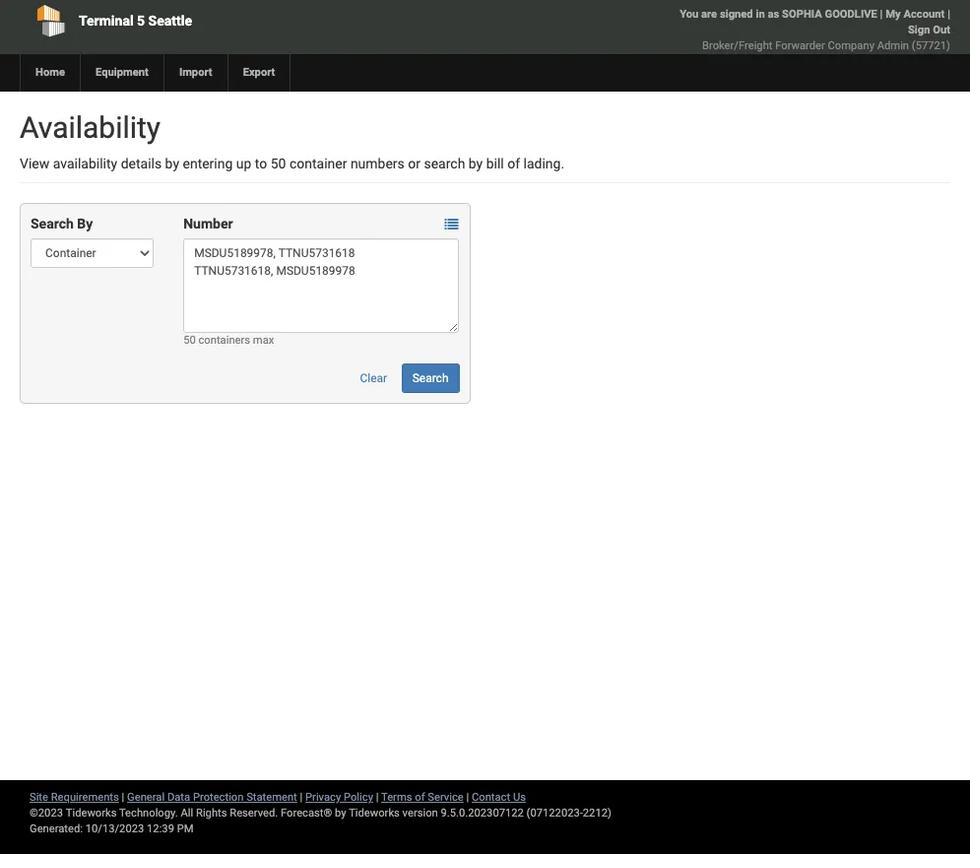 Task type: describe. For each thing, give the bounding box(es) containing it.
sign out link
[[909, 24, 951, 36]]

contact us link
[[472, 791, 526, 804]]

(57721)
[[912, 39, 951, 52]]

by inside site requirements | general data protection statement | privacy policy | terms of service | contact us ©2023 tideworks technology. all rights reserved. forecast® by tideworks version 9.5.0.202307122 (07122023-2212) generated: 10/13/2023 12:39 pm
[[335, 807, 346, 820]]

terms
[[381, 791, 412, 804]]

1 horizontal spatial of
[[508, 156, 520, 171]]

12:39
[[147, 823, 174, 836]]

9.5.0.202307122
[[441, 807, 524, 820]]

you
[[680, 8, 699, 21]]

generated:
[[30, 823, 83, 836]]

Number text field
[[183, 238, 460, 333]]

show list image
[[445, 218, 459, 232]]

clear button
[[349, 364, 398, 393]]

number
[[183, 216, 233, 232]]

container
[[290, 156, 347, 171]]

numbers
[[351, 156, 405, 171]]

sign
[[909, 24, 931, 36]]

0 vertical spatial 50
[[271, 156, 286, 171]]

details
[[121, 156, 162, 171]]

home
[[35, 66, 65, 79]]

search button
[[402, 364, 460, 393]]

by
[[77, 216, 93, 232]]

0 horizontal spatial by
[[165, 156, 179, 171]]

requirements
[[51, 791, 119, 804]]

in
[[756, 8, 765, 21]]

containers
[[199, 334, 250, 347]]

export link
[[227, 54, 290, 92]]

clear
[[360, 372, 387, 385]]

pm
[[177, 823, 194, 836]]

policy
[[344, 791, 373, 804]]

0 horizontal spatial 50
[[183, 334, 196, 347]]

of inside site requirements | general data protection statement | privacy policy | terms of service | contact us ©2023 tideworks technology. all rights reserved. forecast® by tideworks version 9.5.0.202307122 (07122023-2212) generated: 10/13/2023 12:39 pm
[[415, 791, 425, 804]]

| up tideworks
[[376, 791, 379, 804]]

terminal 5 seattle
[[79, 13, 192, 29]]

entering
[[183, 156, 233, 171]]

forecast®
[[281, 807, 332, 820]]

| up forecast® in the left bottom of the page
[[300, 791, 303, 804]]

search for search
[[413, 372, 449, 385]]

account
[[904, 8, 945, 21]]

or
[[408, 156, 421, 171]]

reserved.
[[230, 807, 278, 820]]

technology.
[[119, 807, 178, 820]]

terminal
[[79, 13, 134, 29]]

search by
[[31, 216, 93, 232]]

export
[[243, 66, 275, 79]]

import link
[[163, 54, 227, 92]]

data
[[167, 791, 190, 804]]

2 horizontal spatial by
[[469, 156, 483, 171]]

search for search by
[[31, 216, 74, 232]]

availability
[[53, 156, 117, 171]]

| left general
[[122, 791, 124, 804]]

my account link
[[886, 8, 945, 21]]

availability
[[20, 110, 161, 145]]

10/13/2023
[[85, 823, 144, 836]]

5
[[137, 13, 145, 29]]

general
[[127, 791, 165, 804]]



Task type: locate. For each thing, give the bounding box(es) containing it.
company
[[828, 39, 875, 52]]

50 left containers
[[183, 334, 196, 347]]

seattle
[[148, 13, 192, 29]]

by right details in the top left of the page
[[165, 156, 179, 171]]

©2023 tideworks
[[30, 807, 117, 820]]

statement
[[247, 791, 297, 804]]

rights
[[196, 807, 227, 820]]

50 right to
[[271, 156, 286, 171]]

version
[[403, 807, 438, 820]]

privacy
[[306, 791, 341, 804]]

goodlive
[[825, 8, 878, 21]]

service
[[428, 791, 464, 804]]

tideworks
[[349, 807, 400, 820]]

|
[[881, 8, 883, 21], [948, 8, 951, 21], [122, 791, 124, 804], [300, 791, 303, 804], [376, 791, 379, 804], [467, 791, 469, 804]]

search left the by
[[31, 216, 74, 232]]

site requirements | general data protection statement | privacy policy | terms of service | contact us ©2023 tideworks technology. all rights reserved. forecast® by tideworks version 9.5.0.202307122 (07122023-2212) generated: 10/13/2023 12:39 pm
[[30, 791, 612, 836]]

50
[[271, 156, 286, 171], [183, 334, 196, 347]]

site requirements link
[[30, 791, 119, 804]]

are
[[702, 8, 718, 21]]

2212)
[[583, 807, 612, 820]]

you are signed in as sophia goodlive | my account | sign out broker/freight forwarder company admin (57721)
[[680, 8, 951, 52]]

protection
[[193, 791, 244, 804]]

general data protection statement link
[[127, 791, 297, 804]]

privacy policy link
[[306, 791, 373, 804]]

equipment link
[[80, 54, 163, 92]]

1 horizontal spatial search
[[413, 372, 449, 385]]

all
[[181, 807, 193, 820]]

signed
[[720, 8, 754, 21]]

search
[[31, 216, 74, 232], [413, 372, 449, 385]]

50 containers max
[[183, 334, 274, 347]]

us
[[513, 791, 526, 804]]

import
[[179, 66, 212, 79]]

by left the "bill" at the right of the page
[[469, 156, 483, 171]]

of right the "bill" at the right of the page
[[508, 156, 520, 171]]

search inside button
[[413, 372, 449, 385]]

(07122023-
[[527, 807, 583, 820]]

view
[[20, 156, 50, 171]]

terms of service link
[[381, 791, 464, 804]]

bill
[[487, 156, 504, 171]]

max
[[253, 334, 274, 347]]

1 horizontal spatial by
[[335, 807, 346, 820]]

0 vertical spatial search
[[31, 216, 74, 232]]

1 horizontal spatial 50
[[271, 156, 286, 171]]

my
[[886, 8, 901, 21]]

broker/freight
[[703, 39, 773, 52]]

0 horizontal spatial search
[[31, 216, 74, 232]]

of
[[508, 156, 520, 171], [415, 791, 425, 804]]

to
[[255, 156, 267, 171]]

home link
[[20, 54, 80, 92]]

up
[[236, 156, 252, 171]]

admin
[[878, 39, 910, 52]]

1 vertical spatial of
[[415, 791, 425, 804]]

view availability details by entering up to 50 container numbers or search by bill of lading.
[[20, 156, 565, 171]]

| up 9.5.0.202307122
[[467, 791, 469, 804]]

out
[[933, 24, 951, 36]]

contact
[[472, 791, 511, 804]]

0 vertical spatial of
[[508, 156, 520, 171]]

search right clear button
[[413, 372, 449, 385]]

of up version
[[415, 791, 425, 804]]

forwarder
[[776, 39, 826, 52]]

search
[[424, 156, 466, 171]]

as
[[768, 8, 780, 21]]

terminal 5 seattle link
[[20, 0, 391, 41]]

by
[[165, 156, 179, 171], [469, 156, 483, 171], [335, 807, 346, 820]]

1 vertical spatial search
[[413, 372, 449, 385]]

sophia
[[783, 8, 823, 21]]

equipment
[[96, 66, 149, 79]]

by down privacy policy 'link'
[[335, 807, 346, 820]]

1 vertical spatial 50
[[183, 334, 196, 347]]

0 horizontal spatial of
[[415, 791, 425, 804]]

site
[[30, 791, 48, 804]]

lading.
[[524, 156, 565, 171]]

| left the my
[[881, 8, 883, 21]]

| up out
[[948, 8, 951, 21]]



Task type: vqa. For each thing, say whether or not it's contained in the screenshot.
View availability details by entering up to 50 container numbers or search by bill of lading.
yes



